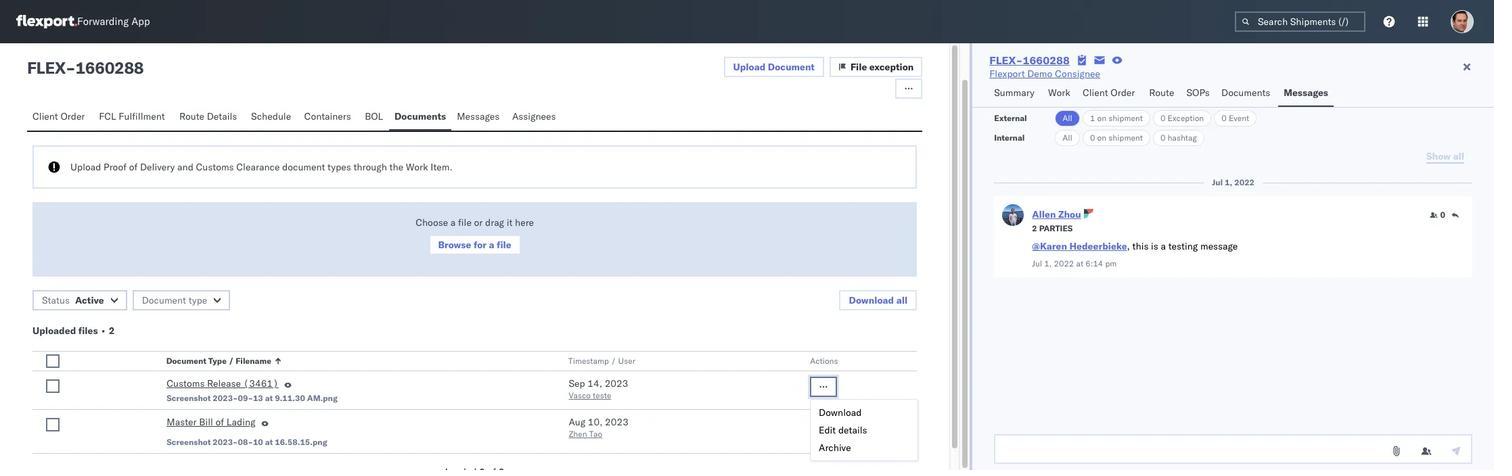 Task type: describe. For each thing, give the bounding box(es) containing it.
pm
[[1105, 258, 1117, 269]]

upload for upload proof of delivery and customs clearance document types through the work item.
[[70, 161, 101, 173]]

hedeerbieke
[[1069, 240, 1127, 252]]

6:14
[[1086, 258, 1103, 269]]

document
[[282, 161, 325, 173]]

0 horizontal spatial a
[[451, 217, 456, 229]]

14,
[[588, 378, 602, 390]]

filename
[[236, 356, 272, 366]]

hashtag
[[1168, 133, 1197, 143]]

1 horizontal spatial 1,
[[1225, 177, 1232, 187]]

aug 10, 2023 zhen tao
[[569, 416, 629, 439]]

0 event
[[1222, 113, 1249, 123]]

screenshot for aug
[[167, 437, 211, 447]]

1 horizontal spatial messages
[[1284, 87, 1328, 99]]

all
[[896, 294, 908, 307]]

active
[[75, 294, 104, 307]]

1
[[1090, 113, 1095, 123]]

fcl fulfillment
[[99, 110, 165, 122]]

shipment for 1 on shipment
[[1109, 113, 1143, 123]]

of for bill
[[216, 416, 224, 428]]

1 horizontal spatial messages button
[[1278, 81, 1334, 107]]

and
[[177, 161, 193, 173]]

client order for leftmost client order button
[[32, 110, 85, 122]]

allen
[[1032, 208, 1056, 221]]

master
[[167, 416, 197, 428]]

0 button
[[1430, 210, 1445, 221]]

timestamp / user button
[[566, 353, 783, 367]]

sops
[[1187, 87, 1210, 99]]

at for aug 10, 2023
[[265, 437, 273, 447]]

types
[[328, 161, 351, 173]]

flexport. image
[[16, 15, 77, 28]]

parties
[[1039, 223, 1073, 233]]

internal
[[994, 133, 1025, 143]]

0 horizontal spatial order
[[60, 110, 85, 122]]

containers button
[[299, 104, 359, 131]]

screenshot 2023-09-13 at 9.11.30 am.png
[[167, 393, 338, 403]]

09-
[[238, 393, 253, 403]]

route for route
[[1149, 87, 1174, 99]]

2022 inside @karen hedeerbieke , this is a testing message jul 1, 2022 at 6:14 pm
[[1054, 258, 1074, 269]]

all button for 0
[[1055, 130, 1080, 146]]

of for proof
[[129, 161, 138, 173]]

master bill of lading
[[167, 416, 255, 428]]

release
[[207, 378, 241, 390]]

2 parties button
[[1032, 222, 1073, 234]]

route for route details
[[179, 110, 204, 122]]

upload document
[[733, 61, 815, 73]]

flex - 1660288
[[27, 58, 144, 78]]

@karen hedeerbieke button
[[1032, 240, 1127, 252]]

sops button
[[1181, 81, 1216, 107]]

flexport
[[989, 68, 1025, 80]]

summary
[[994, 87, 1035, 99]]

choose
[[416, 217, 448, 229]]

delivery
[[140, 161, 175, 173]]

0 on shipment
[[1090, 133, 1143, 143]]

2 / from the left
[[611, 356, 617, 366]]

document for document type / filename
[[167, 356, 207, 366]]

bol
[[365, 110, 383, 122]]

upload proof of delivery and customs clearance document types through the work item.
[[70, 161, 453, 173]]

document type / filename
[[167, 356, 272, 366]]

edit
[[819, 424, 836, 436]]

0 for 0 exception
[[1160, 113, 1166, 123]]

16.58.15.png
[[275, 437, 327, 447]]

aug
[[569, 416, 585, 428]]

document type / filename button
[[164, 353, 542, 367]]

this
[[1133, 240, 1149, 252]]

route details
[[179, 110, 237, 122]]

document inside "button"
[[768, 61, 815, 73]]

is
[[1151, 240, 1158, 252]]

external
[[994, 113, 1027, 123]]

forwarding app link
[[16, 15, 150, 28]]

vasco
[[569, 390, 591, 401]]

2023- for aug
[[213, 437, 238, 447]]

timestamp
[[569, 356, 609, 366]]

download edit details archive
[[819, 407, 867, 454]]

customs release (3461)
[[167, 378, 279, 390]]

exception
[[1168, 113, 1204, 123]]

flexport demo consignee
[[989, 68, 1100, 80]]

1 / from the left
[[229, 356, 234, 366]]

drag
[[485, 217, 504, 229]]

allen zhou button
[[1032, 208, 1081, 221]]

08-
[[238, 437, 253, 447]]

zhou
[[1058, 208, 1081, 221]]

actions
[[810, 356, 838, 366]]

0 for 0 hashtag
[[1160, 133, 1166, 143]]

0 exception
[[1160, 113, 1204, 123]]

13
[[253, 393, 263, 403]]

1 on shipment
[[1090, 113, 1143, 123]]

0 horizontal spatial messages button
[[452, 104, 507, 131]]

status active
[[42, 294, 104, 307]]

details
[[207, 110, 237, 122]]

0 vertical spatial customs
[[196, 161, 234, 173]]

-
[[66, 58, 75, 78]]

route details button
[[174, 104, 246, 131]]

2023- for sep
[[213, 393, 238, 403]]

lading
[[227, 416, 255, 428]]

client for client order button to the right
[[1083, 87, 1108, 99]]

through
[[353, 161, 387, 173]]

containers
[[304, 110, 351, 122]]

0 horizontal spatial 2
[[109, 325, 115, 337]]

1 horizontal spatial documents button
[[1216, 81, 1278, 107]]

a inside @karen hedeerbieke , this is a testing message jul 1, 2022 at 6:14 pm
[[1161, 240, 1166, 252]]

forwarding app
[[77, 15, 150, 28]]

2023 for aug 10, 2023
[[605, 416, 629, 428]]

clearance
[[236, 161, 280, 173]]

details
[[838, 424, 867, 436]]

download all
[[849, 294, 908, 307]]

upload for upload document
[[733, 61, 766, 73]]

exception
[[869, 61, 914, 73]]

1 horizontal spatial 2022
[[1234, 177, 1255, 187]]



Task type: locate. For each thing, give the bounding box(es) containing it.
0 for 0 on shipment
[[1090, 133, 1095, 143]]

proof
[[104, 161, 127, 173]]

jul up message
[[1212, 177, 1223, 187]]

1 vertical spatial all button
[[1055, 130, 1080, 146]]

0 horizontal spatial upload
[[70, 161, 101, 173]]

0 vertical spatial client
[[1083, 87, 1108, 99]]

screenshot 2023-08-10 at 16.58.15.png
[[167, 437, 327, 447]]

demo
[[1027, 68, 1052, 80]]

1, down 0 event at the right top of the page
[[1225, 177, 1232, 187]]

1 vertical spatial 2023-
[[213, 437, 238, 447]]

2023- down master bill of lading link
[[213, 437, 238, 447]]

order
[[1111, 87, 1135, 99], [60, 110, 85, 122]]

0 vertical spatial document
[[768, 61, 815, 73]]

2 on from the top
[[1097, 133, 1106, 143]]

1, down @karen
[[1044, 258, 1052, 269]]

document left type on the bottom
[[167, 356, 207, 366]]

1 horizontal spatial documents
[[1221, 87, 1270, 99]]

1 vertical spatial 2023
[[605, 416, 629, 428]]

0 horizontal spatial 1,
[[1044, 258, 1052, 269]]

documents
[[1221, 87, 1270, 99], [394, 110, 446, 122]]

1,
[[1225, 177, 1232, 187], [1044, 258, 1052, 269]]

0 vertical spatial screenshot
[[167, 393, 211, 403]]

/ right type on the bottom
[[229, 356, 234, 366]]

0 vertical spatial 1,
[[1225, 177, 1232, 187]]

1 vertical spatial client
[[32, 110, 58, 122]]

0 vertical spatial of
[[129, 161, 138, 173]]

0 horizontal spatial 1660288
[[75, 58, 144, 78]]

file
[[851, 61, 867, 73]]

1 horizontal spatial jul
[[1212, 177, 1223, 187]]

client order
[[1083, 87, 1135, 99], [32, 110, 85, 122]]

2 vertical spatial document
[[167, 356, 207, 366]]

None checkbox
[[46, 355, 60, 368], [46, 418, 60, 432], [46, 355, 60, 368], [46, 418, 60, 432]]

0 horizontal spatial route
[[179, 110, 204, 122]]

None text field
[[994, 434, 1472, 464]]

1 horizontal spatial of
[[216, 416, 224, 428]]

2 parties
[[1032, 223, 1073, 233]]

here
[[515, 217, 534, 229]]

archive
[[819, 442, 851, 454]]

documents button
[[1216, 81, 1278, 107], [389, 104, 452, 131]]

1 vertical spatial file
[[497, 239, 511, 251]]

all button
[[1055, 110, 1080, 127], [1055, 130, 1080, 146]]

testing
[[1168, 240, 1198, 252]]

it
[[507, 217, 513, 229]]

1 on from the top
[[1097, 113, 1106, 123]]

all down work button
[[1063, 133, 1073, 143]]

client order up 1 on shipment on the top right of page
[[1083, 87, 1135, 99]]

sep
[[569, 378, 585, 390]]

on down 1 on shipment on the top right of page
[[1097, 133, 1106, 143]]

0 vertical spatial on
[[1097, 113, 1106, 123]]

at left 6:14
[[1076, 258, 1083, 269]]

file inside button
[[497, 239, 511, 251]]

zhen
[[569, 429, 587, 439]]

1 horizontal spatial a
[[489, 239, 494, 251]]

0 for 0
[[1440, 210, 1445, 220]]

client down flex
[[32, 110, 58, 122]]

master bill of lading link
[[167, 415, 255, 432]]

client for leftmost client order button
[[32, 110, 58, 122]]

event
[[1229, 113, 1249, 123]]

9.11.30
[[275, 393, 305, 403]]

on right 1
[[1097, 113, 1106, 123]]

2 vertical spatial at
[[265, 437, 273, 447]]

client order button
[[1077, 81, 1144, 107], [27, 104, 94, 131]]

0 vertical spatial work
[[1048, 87, 1070, 99]]

1 vertical spatial 1,
[[1044, 258, 1052, 269]]

1 horizontal spatial 1660288
[[1023, 53, 1070, 67]]

client order button up 1 on shipment on the top right of page
[[1077, 81, 1144, 107]]

all button for 1
[[1055, 110, 1080, 127]]

0 horizontal spatial client order button
[[27, 104, 94, 131]]

order left fcl
[[60, 110, 85, 122]]

route button
[[1144, 81, 1181, 107]]

1 vertical spatial shipment
[[1109, 133, 1143, 143]]

1 vertical spatial at
[[265, 393, 273, 403]]

fcl fulfillment button
[[94, 104, 174, 131]]

uploaded
[[32, 325, 76, 337]]

at
[[1076, 258, 1083, 269], [265, 393, 273, 403], [265, 437, 273, 447]]

documents right bol button
[[394, 110, 446, 122]]

1 vertical spatial client order
[[32, 110, 85, 122]]

1660288 up flexport demo consignee
[[1023, 53, 1070, 67]]

0 hashtag
[[1160, 133, 1197, 143]]

schedule
[[251, 110, 291, 122]]

1 horizontal spatial client
[[1083, 87, 1108, 99]]

sep 14, 2023 vasco teste
[[569, 378, 628, 401]]

document type
[[142, 294, 207, 307]]

0 horizontal spatial documents
[[394, 110, 446, 122]]

download left all
[[849, 294, 894, 307]]

document left type
[[142, 294, 186, 307]]

1 vertical spatial customs
[[167, 378, 205, 390]]

status
[[42, 294, 70, 307]]

2 all from the top
[[1063, 133, 1073, 143]]

on for 0
[[1097, 133, 1106, 143]]

1 vertical spatial jul
[[1032, 258, 1042, 269]]

client up 1
[[1083, 87, 1108, 99]]

1, inside @karen hedeerbieke , this is a testing message jul 1, 2022 at 6:14 pm
[[1044, 258, 1052, 269]]

1 vertical spatial of
[[216, 416, 224, 428]]

Search Shipments (/) text field
[[1235, 12, 1366, 32]]

download inside download edit details archive
[[819, 407, 862, 419]]

at right 10
[[265, 437, 273, 447]]

files
[[78, 325, 98, 337]]

1 vertical spatial upload
[[70, 161, 101, 173]]

0 vertical spatial download
[[849, 294, 894, 307]]

2 horizontal spatial a
[[1161, 240, 1166, 252]]

@karen hedeerbieke , this is a testing message jul 1, 2022 at 6:14 pm
[[1032, 240, 1238, 269]]

for
[[474, 239, 487, 251]]

0 horizontal spatial client
[[32, 110, 58, 122]]

of right proof
[[129, 161, 138, 173]]

or
[[474, 217, 483, 229]]

download for all
[[849, 294, 894, 307]]

1 horizontal spatial work
[[1048, 87, 1070, 99]]

0 horizontal spatial documents button
[[389, 104, 452, 131]]

0 vertical spatial 2023
[[605, 378, 628, 390]]

document for document type
[[142, 294, 186, 307]]

customs left release at the left bottom
[[167, 378, 205, 390]]

a
[[451, 217, 456, 229], [489, 239, 494, 251], [1161, 240, 1166, 252]]

route inside button
[[1149, 87, 1174, 99]]

1 shipment from the top
[[1109, 113, 1143, 123]]

work button
[[1043, 81, 1077, 107]]

all for 1
[[1063, 113, 1073, 123]]

2023 up teste
[[605, 378, 628, 390]]

tao
[[589, 429, 602, 439]]

file exception button
[[830, 57, 923, 77], [830, 57, 923, 77]]

schedule button
[[246, 104, 299, 131]]

documents up event
[[1221, 87, 1270, 99]]

client order left fcl
[[32, 110, 85, 122]]

0 vertical spatial jul
[[1212, 177, 1223, 187]]

on for 1
[[1097, 113, 1106, 123]]

0 vertical spatial upload
[[733, 61, 766, 73]]

file
[[458, 217, 472, 229], [497, 239, 511, 251]]

a right for
[[489, 239, 494, 251]]

shipment for 0 on shipment
[[1109, 133, 1143, 143]]

screenshot down master
[[167, 437, 211, 447]]

0 inside 0 button
[[1440, 210, 1445, 220]]

at inside @karen hedeerbieke , this is a testing message jul 1, 2022 at 6:14 pm
[[1076, 258, 1083, 269]]

2 2023- from the top
[[213, 437, 238, 447]]

0 horizontal spatial of
[[129, 161, 138, 173]]

2 right ∙
[[109, 325, 115, 337]]

a right choose
[[451, 217, 456, 229]]

browse for a file button
[[429, 235, 521, 255]]

10
[[253, 437, 263, 447]]

documents button right bol
[[389, 104, 452, 131]]

bol button
[[359, 104, 389, 131]]

jul down @karen
[[1032, 258, 1042, 269]]

download
[[849, 294, 894, 307], [819, 407, 862, 419]]

all left 1
[[1063, 113, 1073, 123]]

work down flexport demo consignee link
[[1048, 87, 1070, 99]]

at for sep 14, 2023
[[265, 393, 273, 403]]

work right the
[[406, 161, 428, 173]]

0 horizontal spatial 2022
[[1054, 258, 1074, 269]]

1 vertical spatial documents
[[394, 110, 446, 122]]

summary button
[[989, 81, 1043, 107]]

0
[[1160, 113, 1166, 123], [1222, 113, 1227, 123], [1090, 133, 1095, 143], [1160, 133, 1166, 143], [1440, 210, 1445, 220]]

1 all from the top
[[1063, 113, 1073, 123]]

∙
[[100, 325, 106, 337]]

1 horizontal spatial /
[[611, 356, 617, 366]]

uploaded files ∙ 2
[[32, 325, 115, 337]]

2 all button from the top
[[1055, 130, 1080, 146]]

document type button
[[132, 290, 230, 311]]

1 vertical spatial work
[[406, 161, 428, 173]]

0 horizontal spatial messages
[[457, 110, 500, 122]]

1 horizontal spatial file
[[497, 239, 511, 251]]

0 vertical spatial 2
[[1032, 223, 1037, 233]]

1 vertical spatial messages
[[457, 110, 500, 122]]

1 vertical spatial download
[[819, 407, 862, 419]]

all button down work button
[[1055, 130, 1080, 146]]

route inside button
[[179, 110, 204, 122]]

2 screenshot from the top
[[167, 437, 211, 447]]

all for 0
[[1063, 133, 1073, 143]]

route up 0 exception
[[1149, 87, 1174, 99]]

1 vertical spatial document
[[142, 294, 186, 307]]

1 vertical spatial order
[[60, 110, 85, 122]]

teste
[[593, 390, 611, 401]]

0 vertical spatial route
[[1149, 87, 1174, 99]]

0 vertical spatial file
[[458, 217, 472, 229]]

1 screenshot from the top
[[167, 393, 211, 403]]

jul inside @karen hedeerbieke , this is a testing message jul 1, 2022 at 6:14 pm
[[1032, 258, 1042, 269]]

2023 inside sep 14, 2023 vasco teste
[[605, 378, 628, 390]]

assignees
[[512, 110, 556, 122]]

client order button left fcl
[[27, 104, 94, 131]]

shipment up 0 on shipment
[[1109, 113, 1143, 123]]

0 horizontal spatial jul
[[1032, 258, 1042, 269]]

1 2023- from the top
[[213, 393, 238, 403]]

1 vertical spatial 2022
[[1054, 258, 1074, 269]]

document left file
[[768, 61, 815, 73]]

2023 inside aug 10, 2023 zhen tao
[[605, 416, 629, 428]]

0 vertical spatial all
[[1063, 113, 1073, 123]]

2023-
[[213, 393, 238, 403], [213, 437, 238, 447]]

browse for a file
[[438, 239, 511, 251]]

1 vertical spatial all
[[1063, 133, 1073, 143]]

the
[[389, 161, 403, 173]]

flex-1660288 link
[[989, 53, 1070, 67]]

messages
[[1284, 87, 1328, 99], [457, 110, 500, 122]]

2023- down release at the left bottom
[[213, 393, 238, 403]]

a inside 'browse for a file' button
[[489, 239, 494, 251]]

download all button
[[839, 290, 917, 311]]

None checkbox
[[46, 380, 60, 393]]

download inside button
[[849, 294, 894, 307]]

1 horizontal spatial 2
[[1032, 223, 1037, 233]]

upload document button
[[724, 57, 824, 77]]

browse
[[438, 239, 471, 251]]

2023 for sep 14, 2023
[[605, 378, 628, 390]]

1 horizontal spatial upload
[[733, 61, 766, 73]]

file left or
[[458, 217, 472, 229]]

2 shipment from the top
[[1109, 133, 1143, 143]]

2 inside button
[[1032, 223, 1037, 233]]

documents button up event
[[1216, 81, 1278, 107]]

order up 1 on shipment on the top right of page
[[1111, 87, 1135, 99]]

route left details
[[179, 110, 204, 122]]

10,
[[588, 416, 603, 428]]

of right bill
[[216, 416, 224, 428]]

customs release (3461) link
[[167, 377, 279, 393]]

0 horizontal spatial file
[[458, 217, 472, 229]]

flexport demo consignee link
[[989, 67, 1100, 81]]

0 vertical spatial documents
[[1221, 87, 1270, 99]]

allen zhou
[[1032, 208, 1081, 221]]

file down the "it"
[[497, 239, 511, 251]]

1 horizontal spatial client order button
[[1077, 81, 1144, 107]]

1 horizontal spatial order
[[1111, 87, 1135, 99]]

2023
[[605, 378, 628, 390], [605, 416, 629, 428]]

0 vertical spatial 2023-
[[213, 393, 238, 403]]

download up details
[[819, 407, 862, 419]]

at right 13 on the bottom of the page
[[265, 393, 273, 403]]

0 vertical spatial all button
[[1055, 110, 1080, 127]]

am.png
[[307, 393, 338, 403]]

2022 down @karen
[[1054, 258, 1074, 269]]

1660288 down "forwarding app"
[[75, 58, 144, 78]]

2022 down event
[[1234, 177, 1255, 187]]

screenshot for sep
[[167, 393, 211, 403]]

fulfillment
[[119, 110, 165, 122]]

0 horizontal spatial /
[[229, 356, 234, 366]]

2 down allen
[[1032, 223, 1037, 233]]

customs right and
[[196, 161, 234, 173]]

screenshot up master
[[167, 393, 211, 403]]

0 vertical spatial 2022
[[1234, 177, 1255, 187]]

0 horizontal spatial work
[[406, 161, 428, 173]]

work inside work button
[[1048, 87, 1070, 99]]

/ left user
[[611, 356, 617, 366]]

2023 right 10,
[[605, 416, 629, 428]]

0 vertical spatial shipment
[[1109, 113, 1143, 123]]

a right the is
[[1161, 240, 1166, 252]]

1 vertical spatial 2
[[109, 325, 115, 337]]

0 for 0 event
[[1222, 113, 1227, 123]]

shipment down 1 on shipment on the top right of page
[[1109, 133, 1143, 143]]

download for edit
[[819, 407, 862, 419]]

all button left 1
[[1055, 110, 1080, 127]]

0 vertical spatial messages
[[1284, 87, 1328, 99]]

1 vertical spatial on
[[1097, 133, 1106, 143]]

0 vertical spatial at
[[1076, 258, 1083, 269]]

1 vertical spatial route
[[179, 110, 204, 122]]

0 horizontal spatial client order
[[32, 110, 85, 122]]

flex-
[[989, 53, 1023, 67]]

1 all button from the top
[[1055, 110, 1080, 127]]

0 vertical spatial client order
[[1083, 87, 1135, 99]]

client order for client order button to the right
[[1083, 87, 1135, 99]]

upload inside "button"
[[733, 61, 766, 73]]

1 horizontal spatial route
[[1149, 87, 1174, 99]]

1 vertical spatial screenshot
[[167, 437, 211, 447]]

/
[[229, 356, 234, 366], [611, 356, 617, 366]]

1 horizontal spatial client order
[[1083, 87, 1135, 99]]

message
[[1200, 240, 1238, 252]]

0 vertical spatial order
[[1111, 87, 1135, 99]]



Task type: vqa. For each thing, say whether or not it's contained in the screenshot.


